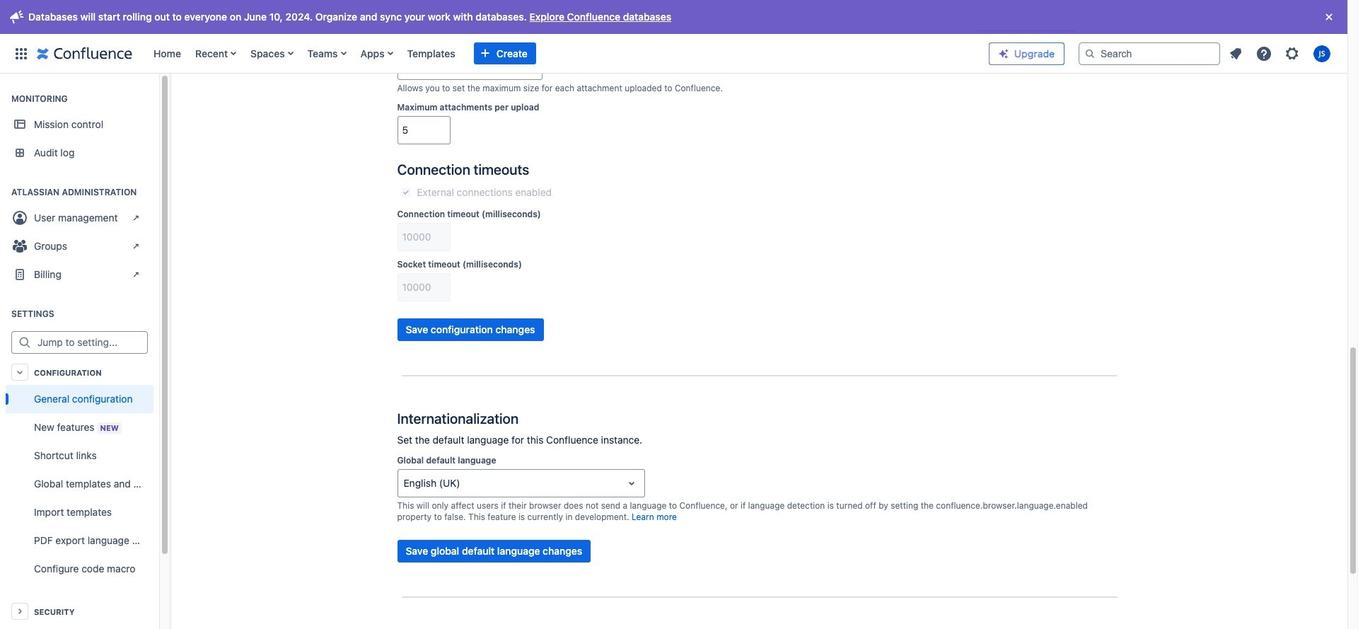 Task type: vqa. For each thing, say whether or not it's contained in the screenshot.
Premium Icon list
yes



Task type: describe. For each thing, give the bounding box(es) containing it.
premium image
[[999, 48, 1010, 59]]

close image
[[1321, 8, 1338, 25]]

list for appswitcher icon
[[147, 34, 978, 73]]

list for premium image
[[1224, 41, 1340, 66]]

collapse sidebar image
[[154, 69, 185, 120]]

appswitcher icon image
[[13, 45, 30, 62]]

your profile and preferences image
[[1314, 45, 1331, 62]]



Task type: locate. For each thing, give the bounding box(es) containing it.
global element
[[8, 34, 978, 73]]

region
[[6, 385, 154, 583]]

None number field
[[398, 53, 542, 79], [398, 117, 450, 143], [398, 224, 450, 250], [398, 275, 450, 300], [398, 53, 542, 79], [398, 117, 450, 143], [398, 224, 450, 250], [398, 275, 450, 300]]

open image
[[623, 475, 640, 492]]

list
[[147, 34, 978, 73], [1224, 41, 1340, 66]]

0 horizontal spatial list
[[147, 34, 978, 73]]

search image
[[1085, 48, 1096, 59]]

None text field
[[404, 476, 406, 491]]

settings icon image
[[1285, 45, 1302, 62]]

banner
[[0, 30, 1348, 76]]

None search field
[[1079, 42, 1221, 65]]

1 horizontal spatial list
[[1224, 41, 1340, 66]]

notification icon image
[[1228, 45, 1245, 62]]

Search field
[[1079, 42, 1221, 65]]

help icon image
[[1256, 45, 1273, 62]]

alert
[[8, 6, 1341, 28]]

Settings Search field
[[33, 333, 147, 352]]

confluence image
[[37, 45, 132, 62], [37, 45, 132, 62]]



